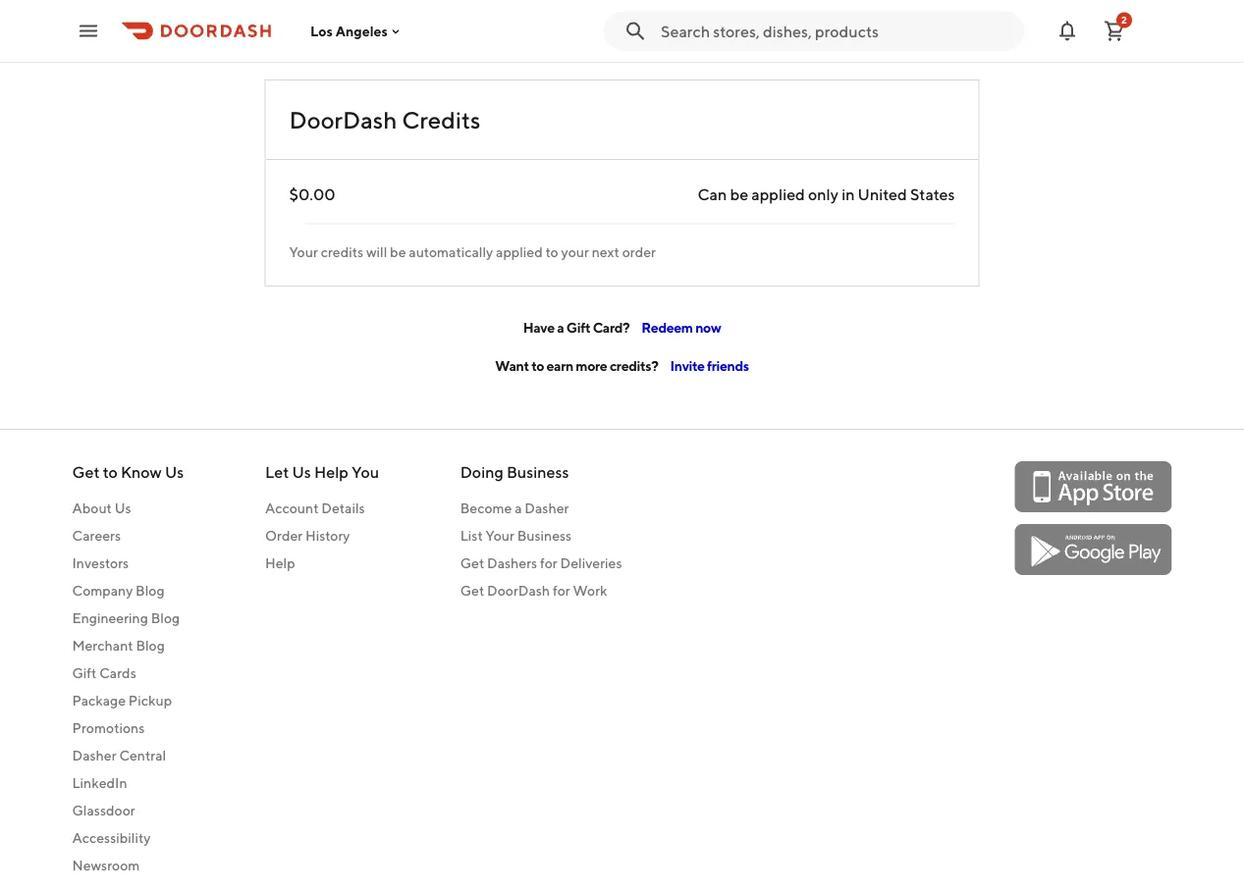 Task type: vqa. For each thing, say whether or not it's contained in the screenshot.
1st / from right
no



Task type: locate. For each thing, give the bounding box(es) containing it.
2 vertical spatial to
[[103, 463, 118, 482]]

doordash down dashers
[[487, 583, 550, 599]]

applied left 'your'
[[496, 244, 543, 260]]

0 vertical spatial be
[[730, 185, 748, 204]]

0 vertical spatial get
[[72, 463, 100, 482]]

become a dasher link
[[460, 499, 622, 518]]

order history link
[[265, 526, 379, 546]]

dasher up linkedin
[[72, 748, 116, 764]]

earn
[[546, 357, 573, 374]]

1 vertical spatial to
[[531, 357, 544, 374]]

1 vertical spatial applied
[[496, 244, 543, 260]]

1 vertical spatial doordash
[[487, 583, 550, 599]]

glassdoor link
[[72, 801, 184, 821]]

now
[[695, 320, 721, 336]]

1 horizontal spatial help
[[314, 463, 348, 482]]

$0.00
[[289, 185, 336, 204]]

1 vertical spatial be
[[390, 244, 406, 260]]

a inside become a dasher link
[[515, 500, 522, 516]]

get for get to know us
[[72, 463, 100, 482]]

for left work
[[553, 583, 570, 599]]

united
[[858, 185, 907, 204]]

0 horizontal spatial doordash
[[289, 106, 397, 134]]

us right let
[[292, 463, 311, 482]]

0 vertical spatial blog
[[136, 583, 165, 599]]

business
[[507, 463, 569, 482], [517, 528, 572, 544]]

become
[[460, 500, 512, 516]]

help
[[314, 463, 348, 482], [265, 555, 295, 571]]

a up list your business
[[515, 500, 522, 516]]

us inside about us link
[[115, 500, 131, 516]]

us for let us help you
[[292, 463, 311, 482]]

0 vertical spatial gift
[[566, 320, 590, 336]]

invite
[[670, 357, 705, 374]]

1 vertical spatial business
[[517, 528, 572, 544]]

get
[[72, 463, 100, 482], [460, 555, 484, 571], [460, 583, 484, 599]]

for
[[540, 555, 557, 571], [553, 583, 570, 599]]

doordash inside get doordash for work link
[[487, 583, 550, 599]]

work
[[573, 583, 607, 599]]

a right have
[[557, 320, 564, 336]]

blog
[[136, 583, 165, 599], [151, 610, 180, 626], [136, 638, 165, 654]]

to left know
[[103, 463, 118, 482]]

1 horizontal spatial dasher
[[525, 500, 569, 516]]

1 vertical spatial help
[[265, 555, 295, 571]]

business up become a dasher link
[[507, 463, 569, 482]]

us for about us
[[115, 500, 131, 516]]

los
[[310, 23, 333, 39]]

1 horizontal spatial a
[[557, 320, 564, 336]]

central
[[119, 748, 166, 764]]

1 horizontal spatial doordash
[[487, 583, 550, 599]]

your left credits
[[289, 244, 318, 260]]

1 vertical spatial for
[[553, 583, 570, 599]]

about us
[[72, 500, 131, 516]]

for for doordash
[[553, 583, 570, 599]]

0 vertical spatial your
[[289, 244, 318, 260]]

to for more
[[531, 357, 544, 374]]

1 vertical spatial blog
[[151, 610, 180, 626]]

for down list your business link
[[540, 555, 557, 571]]

blog down 'engineering blog' link
[[136, 638, 165, 654]]

next
[[592, 244, 619, 260]]

open menu image
[[77, 19, 100, 43]]

get dashers for deliveries link
[[460, 554, 622, 573]]

0 horizontal spatial your
[[289, 244, 318, 260]]

0 horizontal spatial to
[[103, 463, 118, 482]]

invite friends link
[[670, 357, 749, 374]]

for for dashers
[[540, 555, 557, 571]]

applied
[[751, 185, 805, 204], [496, 244, 543, 260]]

can
[[698, 185, 727, 204]]

1 vertical spatial your
[[486, 528, 514, 544]]

business down become a dasher link
[[517, 528, 572, 544]]

2 vertical spatial blog
[[136, 638, 165, 654]]

credits
[[402, 106, 481, 134]]

list your business
[[460, 528, 572, 544]]

your right list
[[486, 528, 514, 544]]

engineering blog link
[[72, 609, 184, 628]]

doing
[[460, 463, 503, 482]]

more
[[576, 357, 607, 374]]

a
[[557, 320, 564, 336], [515, 500, 522, 516]]

0 horizontal spatial a
[[515, 500, 522, 516]]

doordash up $0.00
[[289, 106, 397, 134]]

1 vertical spatial get
[[460, 555, 484, 571]]

have a gift card?
[[523, 320, 630, 336]]

blog for company blog
[[136, 583, 165, 599]]

angeles
[[336, 23, 388, 39]]

a for dasher
[[515, 500, 522, 516]]

0 horizontal spatial dasher
[[72, 748, 116, 764]]

linkedin
[[72, 775, 127, 791]]

gift left 'card?'
[[566, 320, 590, 336]]

help down order
[[265, 555, 295, 571]]

blog for merchant blog
[[136, 638, 165, 654]]

states
[[910, 185, 955, 204]]

doing business
[[460, 463, 569, 482]]

us right know
[[165, 463, 184, 482]]

dashers
[[487, 555, 537, 571]]

order
[[622, 244, 656, 260]]

1 vertical spatial gift
[[72, 665, 97, 681]]

us
[[165, 463, 184, 482], [292, 463, 311, 482], [115, 500, 131, 516]]

accessibility
[[72, 830, 151, 846]]

to left earn on the top left
[[531, 357, 544, 374]]

us up careers link
[[115, 500, 131, 516]]

2 horizontal spatial us
[[292, 463, 311, 482]]

0 vertical spatial to
[[545, 244, 558, 260]]

1 horizontal spatial gift
[[566, 320, 590, 336]]

0 vertical spatial for
[[540, 555, 557, 571]]

1 items, open order cart image
[[1103, 19, 1126, 43]]

be right will
[[390, 244, 406, 260]]

2 vertical spatial get
[[460, 583, 484, 599]]

friends
[[707, 357, 749, 374]]

doordash
[[289, 106, 397, 134], [487, 583, 550, 599]]

let
[[265, 463, 289, 482]]

0 vertical spatial doordash
[[289, 106, 397, 134]]

dasher up list your business link
[[525, 500, 569, 516]]

package pickup link
[[72, 691, 184, 711]]

0 vertical spatial dasher
[[525, 500, 569, 516]]

your
[[561, 244, 589, 260]]

1 horizontal spatial to
[[531, 357, 544, 374]]

blog down the company blog link
[[151, 610, 180, 626]]

gift up package
[[72, 665, 97, 681]]

0 vertical spatial applied
[[751, 185, 805, 204]]

doordash credits
[[289, 106, 481, 134]]

business inside list your business link
[[517, 528, 572, 544]]

merchant blog
[[72, 638, 165, 654]]

0 horizontal spatial applied
[[496, 244, 543, 260]]

dasher
[[525, 500, 569, 516], [72, 748, 116, 764]]

0 vertical spatial a
[[557, 320, 564, 336]]

be right can
[[730, 185, 748, 204]]

dasher central link
[[72, 746, 184, 766]]

los angeles button
[[310, 23, 403, 39]]

1 vertical spatial a
[[515, 500, 522, 516]]

0 vertical spatial help
[[314, 463, 348, 482]]

1 vertical spatial dasher
[[72, 748, 116, 764]]

get doordash for work link
[[460, 581, 622, 601]]

get to know us
[[72, 463, 184, 482]]

you
[[352, 463, 379, 482]]

know
[[121, 463, 162, 482]]

get doordash for work
[[460, 583, 607, 599]]

blog down investors link
[[136, 583, 165, 599]]

to left 'your'
[[545, 244, 558, 260]]

get dashers for deliveries
[[460, 555, 622, 571]]

your
[[289, 244, 318, 260], [486, 528, 514, 544]]

applied left only at the top right of page
[[751, 185, 805, 204]]

help left the you
[[314, 463, 348, 482]]

linkedin link
[[72, 774, 184, 793]]

0 horizontal spatial us
[[115, 500, 131, 516]]



Task type: describe. For each thing, give the bounding box(es) containing it.
company
[[72, 583, 133, 599]]

credits?
[[610, 357, 658, 374]]

notification bell image
[[1055, 19, 1079, 43]]

dasher inside become a dasher link
[[525, 500, 569, 516]]

account details
[[265, 500, 365, 516]]

promotions link
[[72, 719, 184, 738]]

will
[[366, 244, 387, 260]]

0 horizontal spatial help
[[265, 555, 295, 571]]

accessibility link
[[72, 829, 184, 848]]

package pickup
[[72, 693, 172, 709]]

list your business link
[[460, 526, 622, 546]]

cards
[[99, 665, 136, 681]]

engineering blog
[[72, 610, 180, 626]]

get for get dashers for deliveries
[[460, 555, 484, 571]]

only
[[808, 185, 838, 204]]

deliveries
[[560, 555, 622, 571]]

help link
[[265, 554, 379, 573]]

1 horizontal spatial us
[[165, 463, 184, 482]]

package
[[72, 693, 126, 709]]

about
[[72, 500, 112, 516]]

newsroom link
[[72, 856, 184, 876]]

company blog link
[[72, 581, 184, 601]]

list
[[460, 528, 483, 544]]

0 vertical spatial business
[[507, 463, 569, 482]]

newsroom
[[72, 858, 140, 874]]

2
[[1121, 14, 1127, 26]]

investors
[[72, 555, 129, 571]]

to for us
[[103, 463, 118, 482]]

1 horizontal spatial applied
[[751, 185, 805, 204]]

glassdoor
[[72, 803, 135, 819]]

los angeles
[[310, 23, 388, 39]]

redeem now link
[[641, 320, 721, 336]]

credits
[[321, 244, 363, 260]]

0 horizontal spatial gift
[[72, 665, 97, 681]]

invite friends
[[670, 357, 749, 374]]

1 horizontal spatial be
[[730, 185, 748, 204]]

your credits will be automatically applied to your next order
[[289, 244, 656, 260]]

get for get doordash for work
[[460, 583, 484, 599]]

become a dasher
[[460, 500, 569, 516]]

history
[[305, 528, 350, 544]]

0 horizontal spatial be
[[390, 244, 406, 260]]

want
[[495, 357, 529, 374]]

redeem now
[[641, 320, 721, 336]]

careers
[[72, 528, 121, 544]]

dasher central
[[72, 748, 166, 764]]

let us help you
[[265, 463, 379, 482]]

2 horizontal spatial to
[[545, 244, 558, 260]]

a for gift
[[557, 320, 564, 336]]

have
[[523, 320, 554, 336]]

investors link
[[72, 554, 184, 573]]

promotions
[[72, 720, 145, 736]]

blog for engineering blog
[[151, 610, 180, 626]]

merchant blog link
[[72, 636, 184, 656]]

order history
[[265, 528, 350, 544]]

company blog
[[72, 583, 165, 599]]

account details link
[[265, 499, 379, 518]]

automatically
[[409, 244, 493, 260]]

in
[[842, 185, 855, 204]]

careers link
[[72, 526, 184, 546]]

engineering
[[72, 610, 148, 626]]

gift cards link
[[72, 664, 184, 683]]

order
[[265, 528, 303, 544]]

want to earn more credits?
[[495, 357, 658, 374]]

Store search: begin typing to search for stores available on DoorDash text field
[[661, 20, 1012, 42]]

pickup
[[128, 693, 172, 709]]

gift cards
[[72, 665, 136, 681]]

account
[[265, 500, 319, 516]]

can be applied only in united states
[[698, 185, 955, 204]]

redeem
[[641, 320, 693, 336]]

dasher inside dasher central link
[[72, 748, 116, 764]]

1 horizontal spatial your
[[486, 528, 514, 544]]

2 button
[[1095, 11, 1134, 51]]

merchant
[[72, 638, 133, 654]]

card?
[[593, 320, 630, 336]]

about us link
[[72, 499, 184, 518]]



